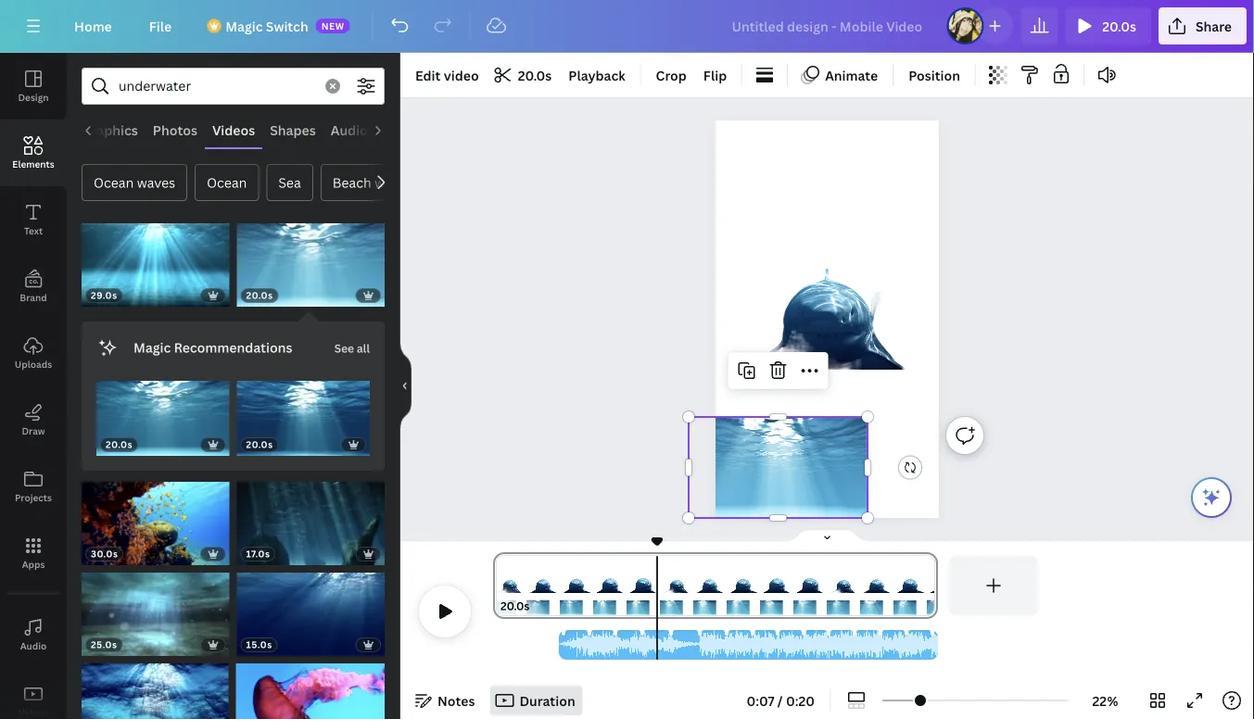 Task type: locate. For each thing, give the bounding box(es) containing it.
1 ocean from the left
[[94, 174, 134, 191]]

0 vertical spatial magic
[[225, 17, 263, 35]]

0 vertical spatial trimming, start edge slider
[[493, 556, 510, 616]]

magic left recommendations
[[134, 339, 171, 356]]

0 vertical spatial 20.0s button
[[1066, 7, 1151, 45]]

1 horizontal spatial trimming, start edge slider
[[559, 630, 572, 660]]

0 horizontal spatial group
[[82, 653, 229, 719]]

20.0s group down see
[[237, 370, 370, 456]]

1 horizontal spatial group
[[236, 653, 385, 719]]

audio
[[330, 121, 367, 139], [20, 640, 47, 652]]

0 vertical spatial videos button
[[204, 112, 262, 147]]

0 horizontal spatial videos button
[[0, 668, 67, 719]]

ocean left sea button
[[207, 174, 247, 191]]

magic inside the main menu bar
[[225, 17, 263, 35]]

sea button
[[266, 164, 313, 201]]

0 horizontal spatial videos
[[18, 706, 49, 719]]

design button
[[0, 53, 67, 120]]

notes button
[[408, 686, 483, 716]]

30.0s
[[91, 548, 118, 560]]

photos button
[[145, 112, 204, 147]]

ocean down graphics "button"
[[94, 174, 134, 191]]

trimming, start edge slider
[[493, 556, 510, 616], [559, 630, 572, 660]]

trimming, start edge slider up duration
[[559, 630, 572, 660]]

20.0s group for 20.0s
[[237, 370, 370, 456]]

25.0s
[[91, 639, 117, 651]]

1 horizontal spatial audio button
[[323, 112, 375, 147]]

shapes button
[[262, 112, 323, 147]]

audio up beach
[[330, 121, 367, 139]]

20.0s group down sea
[[237, 212, 385, 307]]

frames
[[382, 121, 429, 139]]

1 horizontal spatial ocean
[[207, 174, 247, 191]]

group down "15.0s"
[[236, 653, 385, 719]]

0 horizontal spatial ocean
[[94, 174, 134, 191]]

1 horizontal spatial waves
[[375, 174, 413, 191]]

apps
[[22, 558, 45, 571]]

group down 25.0s
[[82, 653, 229, 719]]

audio left 25.0s
[[20, 640, 47, 652]]

hide image
[[400, 342, 412, 431]]

flip
[[704, 66, 727, 84]]

animate
[[825, 66, 878, 84]]

20.0s
[[1103, 17, 1137, 35], [518, 66, 552, 84], [246, 289, 273, 302], [106, 439, 133, 451], [246, 439, 273, 451], [501, 598, 530, 614]]

0 horizontal spatial audio
[[20, 640, 47, 652]]

notes
[[438, 692, 475, 710]]

ocean for ocean
[[207, 174, 247, 191]]

hide pages image
[[783, 528, 872, 543]]

audio button up beach
[[323, 112, 375, 147]]

share button
[[1159, 7, 1247, 45]]

audio button
[[323, 112, 375, 147], [0, 602, 67, 668]]

beach waves button
[[321, 164, 425, 201]]

trimming, start edge slider left 'page title' text box
[[493, 556, 510, 616]]

1 vertical spatial 20.0s button
[[488, 60, 559, 90]]

switch
[[266, 17, 308, 35]]

20.0s left share dropdown button
[[1103, 17, 1137, 35]]

audio inside side panel tab list
[[20, 640, 47, 652]]

22% button
[[1076, 686, 1136, 716]]

magic
[[225, 17, 263, 35], [134, 339, 171, 356]]

0 horizontal spatial audio button
[[0, 602, 67, 668]]

1 vertical spatial videos button
[[0, 668, 67, 719]]

file button
[[134, 7, 187, 45]]

1 vertical spatial videos
[[18, 706, 49, 719]]

edit video button
[[408, 60, 486, 90]]

ocean button
[[195, 164, 259, 201]]

waves down the photos button
[[137, 174, 175, 191]]

/
[[778, 692, 783, 710]]

1 horizontal spatial videos
[[212, 121, 255, 139]]

waves right beach
[[375, 174, 413, 191]]

29.0s group
[[82, 212, 229, 307]]

videos button
[[204, 112, 262, 147], [0, 668, 67, 719]]

home
[[74, 17, 112, 35]]

20.0s up 30.0s group
[[106, 439, 133, 451]]

2 ocean from the left
[[207, 174, 247, 191]]

Page title text field
[[538, 597, 545, 616]]

elements
[[12, 158, 54, 170]]

20.0s group
[[237, 212, 385, 307], [96, 370, 229, 456], [237, 370, 370, 456]]

20.0s up recommendations
[[246, 289, 273, 302]]

2 waves from the left
[[375, 174, 413, 191]]

apps button
[[0, 520, 67, 587]]

magic for magic switch
[[225, 17, 263, 35]]

1 horizontal spatial magic
[[225, 17, 263, 35]]

trimming position slider
[[559, 630, 938, 660]]

1 waves from the left
[[137, 174, 175, 191]]

videos
[[212, 121, 255, 139], [18, 706, 49, 719]]

1 vertical spatial audio
[[20, 640, 47, 652]]

ocean
[[94, 174, 134, 191], [207, 174, 247, 191]]

edit video
[[415, 66, 479, 84]]

graphics button
[[74, 112, 145, 147]]

Search elements search field
[[119, 69, 314, 104]]

group
[[82, 653, 229, 719], [236, 653, 385, 719]]

1 vertical spatial trimming, start edge slider
[[559, 630, 572, 660]]

see all
[[334, 341, 370, 356]]

position
[[909, 66, 960, 84]]

1 horizontal spatial audio
[[330, 121, 367, 139]]

0 vertical spatial audio button
[[323, 112, 375, 147]]

trimming, end edge slider
[[922, 556, 938, 616], [925, 630, 938, 660]]

Design title text field
[[717, 7, 939, 45]]

20.0s button
[[1066, 7, 1151, 45], [488, 60, 559, 90], [501, 597, 530, 616]]

canva assistant image
[[1201, 487, 1223, 509]]

1 vertical spatial magic
[[134, 339, 171, 356]]

waves
[[137, 174, 175, 191], [375, 174, 413, 191]]

0 horizontal spatial waves
[[137, 174, 175, 191]]

magic left the switch
[[225, 17, 263, 35]]

graphics
[[81, 121, 137, 139]]

edit
[[415, 66, 441, 84]]

audio button down 'apps'
[[0, 602, 67, 668]]

0 horizontal spatial magic
[[134, 339, 171, 356]]



Task type: vqa. For each thing, say whether or not it's contained in the screenshot.
Animate
yes



Task type: describe. For each thing, give the bounding box(es) containing it.
ocean for ocean waves
[[94, 174, 134, 191]]

22%
[[1093, 692, 1119, 710]]

ocean waves
[[94, 174, 175, 191]]

playback button
[[561, 60, 633, 90]]

20.0s left playback
[[518, 66, 552, 84]]

file
[[149, 17, 172, 35]]

uploads button
[[0, 320, 67, 387]]

draw
[[22, 425, 45, 437]]

30.0s group
[[82, 471, 229, 566]]

beach
[[333, 174, 371, 191]]

beach waves
[[333, 174, 413, 191]]

20.0s inside the main menu bar
[[1103, 17, 1137, 35]]

0:07
[[747, 692, 775, 710]]

waves for beach waves
[[375, 174, 413, 191]]

20.0s up 17.0s group
[[246, 439, 273, 451]]

2 vertical spatial 20.0s button
[[501, 597, 530, 616]]

20.0s group down magic recommendations
[[96, 370, 229, 456]]

magic switch
[[225, 17, 308, 35]]

see
[[334, 341, 354, 356]]

projects
[[15, 491, 52, 504]]

0 horizontal spatial trimming, start edge slider
[[493, 556, 510, 616]]

20.0s button inside the main menu bar
[[1066, 7, 1151, 45]]

videos inside side panel tab list
[[18, 706, 49, 719]]

flip button
[[696, 60, 734, 90]]

video
[[444, 66, 479, 84]]

17.0s
[[246, 548, 270, 560]]

ocean waves button
[[82, 164, 187, 201]]

text
[[24, 224, 43, 237]]

0 vertical spatial videos
[[212, 121, 255, 139]]

0 vertical spatial trimming, end edge slider
[[922, 556, 938, 616]]

1 vertical spatial audio button
[[0, 602, 67, 668]]

brand
[[20, 291, 47, 304]]

duration button
[[490, 686, 583, 716]]

0:07 / 0:20
[[747, 692, 815, 710]]

17.0s group
[[237, 471, 385, 566]]

uploads
[[15, 358, 52, 370]]

1 vertical spatial trimming, end edge slider
[[925, 630, 938, 660]]

waves for ocean waves
[[137, 174, 175, 191]]

see all button
[[333, 329, 372, 366]]

animate button
[[796, 60, 886, 90]]

sea
[[278, 174, 301, 191]]

crop button
[[649, 60, 694, 90]]

shapes
[[270, 121, 315, 139]]

text button
[[0, 186, 67, 253]]

2 group from the left
[[236, 653, 385, 719]]

frames button
[[375, 112, 436, 147]]

design
[[18, 91, 49, 103]]

recommendations
[[174, 339, 292, 356]]

magic recommendations
[[134, 339, 292, 356]]

crop
[[656, 66, 687, 84]]

share
[[1196, 17, 1232, 35]]

elements button
[[0, 120, 67, 186]]

position button
[[901, 60, 968, 90]]

new
[[321, 19, 345, 32]]

29.0s
[[91, 289, 117, 302]]

1 group from the left
[[82, 653, 229, 719]]

0 vertical spatial audio
[[330, 121, 367, 139]]

playback
[[569, 66, 625, 84]]

15.0s
[[246, 639, 272, 651]]

draw button
[[0, 387, 67, 453]]

20.0s group for 29.0s
[[237, 212, 385, 307]]

15.0s group
[[237, 562, 385, 656]]

20.0s left 'page title' text box
[[501, 598, 530, 614]]

duration
[[520, 692, 575, 710]]

projects button
[[0, 453, 67, 520]]

side panel tab list
[[0, 53, 67, 719]]

all
[[357, 341, 370, 356]]

magic for magic recommendations
[[134, 339, 171, 356]]

0:20
[[786, 692, 815, 710]]

main menu bar
[[0, 0, 1254, 53]]

photos
[[152, 121, 197, 139]]

1 horizontal spatial videos button
[[204, 112, 262, 147]]

home link
[[59, 7, 127, 45]]

25.0s group
[[82, 562, 229, 656]]

brand button
[[0, 253, 67, 320]]



